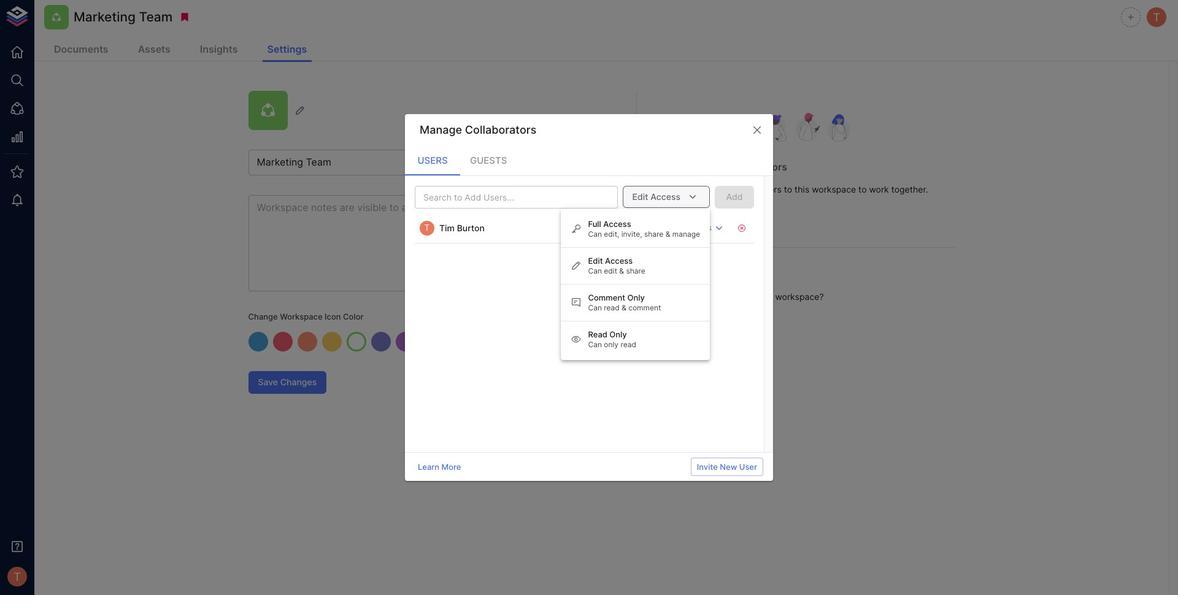 Task type: vqa. For each thing, say whether or not it's contained in the screenshot.
Edit to the bottom
yes



Task type: locate. For each thing, give the bounding box(es) containing it.
access inside full access can edit, invite, share & manage
[[604, 219, 631, 229]]

can inside 'comment only can read & comment'
[[588, 303, 602, 313]]

access inside button
[[685, 223, 712, 233]]

& right the edit
[[620, 267, 624, 276]]

share
[[645, 230, 664, 239], [626, 267, 646, 276]]

only inside read only can only read
[[610, 330, 627, 339]]

can inside edit access can edit & share
[[588, 267, 602, 276]]

access left 'or'
[[651, 191, 681, 202]]

or
[[685, 184, 694, 195]]

1 vertical spatial manage collaborators
[[683, 161, 788, 173]]

add or remove collaborators to this workspace to work together.
[[667, 184, 929, 195]]

edit up full access at the right
[[676, 211, 692, 221]]

1 vertical spatial only
[[610, 330, 627, 339]]

only up "only"
[[610, 330, 627, 339]]

2 horizontal spatial to
[[859, 184, 867, 195]]

0 horizontal spatial edit
[[588, 256, 603, 266]]

manage up remove
[[683, 161, 721, 173]]

manage collaborators up collaborators
[[683, 161, 788, 173]]

access inside edit access can edit & share
[[605, 256, 633, 266]]

0 vertical spatial collaborators
[[465, 123, 537, 136]]

access up the edit
[[605, 256, 633, 266]]

t
[[1154, 10, 1161, 24], [425, 223, 430, 233], [14, 570, 21, 584]]

permanently delete button
[[667, 313, 767, 336]]

share right invite,
[[645, 230, 664, 239]]

0 vertical spatial t
[[1154, 10, 1161, 24]]

manage collaborators
[[420, 123, 537, 136], [683, 161, 788, 173]]

0 horizontal spatial to
[[720, 292, 728, 302]]

collaborators up collaborators
[[723, 161, 788, 173]]

users
[[418, 155, 448, 166]]

this
[[795, 184, 810, 195], [758, 292, 773, 302]]

3 can from the top
[[588, 303, 602, 313]]

edit collaborators
[[676, 211, 750, 221]]

can left edit,
[[588, 230, 602, 239]]

this left workspace
[[795, 184, 810, 195]]

to right collaborators
[[784, 184, 793, 195]]

1 can from the top
[[588, 230, 602, 239]]

2 horizontal spatial t
[[1154, 10, 1161, 24]]

to left work
[[859, 184, 867, 195]]

change workspace icon color
[[248, 312, 364, 322]]

can inside read only can only read
[[588, 340, 602, 349]]

manage collaborators dialog
[[405, 114, 774, 482]]

1 vertical spatial t button
[[4, 564, 31, 591]]

tab list
[[405, 146, 774, 175]]

assets
[[138, 43, 171, 55]]

documents
[[54, 43, 108, 55]]

only for comment only
[[628, 293, 645, 303]]

1 horizontal spatial t button
[[1146, 6, 1169, 29]]

permanently delete
[[676, 319, 757, 329]]

to
[[784, 184, 793, 195], [859, 184, 867, 195], [720, 292, 728, 302]]

comment only can read & comment
[[588, 293, 661, 313]]

& inside full access can edit, invite, share & manage
[[666, 230, 671, 239]]

only
[[604, 340, 619, 349]]

&
[[666, 230, 671, 239], [620, 267, 624, 276], [622, 303, 627, 313]]

& inside edit access can edit & share
[[620, 267, 624, 276]]

0 horizontal spatial t
[[14, 570, 21, 584]]

this for to
[[795, 184, 810, 195]]

2 vertical spatial &
[[622, 303, 627, 313]]

access for full access can edit, invite, share & manage
[[604, 219, 631, 229]]

full up edit access can edit & share
[[588, 219, 602, 229]]

0 vertical spatial only
[[628, 293, 645, 303]]

& left manage
[[666, 230, 671, 239]]

manage collaborators up 'guests'
[[420, 123, 537, 136]]

0 horizontal spatial read
[[604, 303, 620, 313]]

read right "only"
[[621, 340, 637, 349]]

1 vertical spatial t
[[425, 223, 430, 233]]

workspace?
[[776, 292, 824, 302]]

together.
[[892, 184, 929, 195]]

can left the edit
[[588, 267, 602, 276]]

more
[[442, 462, 461, 472]]

0 horizontal spatial this
[[758, 292, 773, 302]]

share for edit access
[[626, 267, 646, 276]]

collaborators
[[465, 123, 537, 136], [723, 161, 788, 173], [695, 211, 750, 221]]

edit access
[[633, 191, 681, 202]]

0 horizontal spatial only
[[610, 330, 627, 339]]

Workspace Name text field
[[248, 150, 597, 176]]

edit inside button
[[676, 211, 692, 221]]

0 horizontal spatial manage
[[420, 123, 462, 136]]

1 vertical spatial &
[[620, 267, 624, 276]]

can inside full access can edit, invite, share & manage
[[588, 230, 602, 239]]

edit collaborators button
[[667, 205, 760, 228]]

t button
[[1146, 6, 1169, 29], [4, 564, 31, 591]]

only up comment on the bottom right
[[628, 293, 645, 303]]

0 horizontal spatial manage collaborators
[[420, 123, 537, 136]]

access up edit,
[[604, 219, 631, 229]]

access
[[651, 191, 681, 202], [604, 219, 631, 229], [685, 223, 712, 233], [605, 256, 633, 266]]

2 horizontal spatial edit
[[676, 211, 692, 221]]

1 horizontal spatial t
[[425, 223, 430, 233]]

comment
[[629, 303, 661, 313]]

this right delete
[[758, 292, 773, 302]]

full inside full access can edit, invite, share & manage
[[588, 219, 602, 229]]

0 vertical spatial read
[[604, 303, 620, 313]]

2 vertical spatial collaborators
[[695, 211, 750, 221]]

4 can from the top
[[588, 340, 602, 349]]

can for comment
[[588, 303, 602, 313]]

edit
[[633, 191, 649, 202], [676, 211, 692, 221], [588, 256, 603, 266]]

full access button
[[667, 218, 730, 238]]

full inside button
[[670, 223, 683, 233]]

learn more button
[[415, 458, 464, 477]]

full for full access
[[670, 223, 683, 233]]

can for read
[[588, 340, 602, 349]]

workspace
[[812, 184, 856, 195]]

icon
[[325, 312, 341, 322]]

share inside edit access can edit & share
[[626, 267, 646, 276]]

invite new user
[[697, 462, 758, 472]]

full down edit access "button" at top
[[670, 223, 683, 233]]

manage up "users"
[[420, 123, 462, 136]]

can down comment
[[588, 303, 602, 313]]

1 horizontal spatial this
[[795, 184, 810, 195]]

permanently
[[676, 319, 728, 329]]

1 horizontal spatial read
[[621, 340, 637, 349]]

full for full access can edit, invite, share & manage
[[588, 219, 602, 229]]

Workspace notes are visible to all members and guests. text field
[[248, 195, 597, 292]]

1 horizontal spatial only
[[628, 293, 645, 303]]

2 vertical spatial t
[[14, 570, 21, 584]]

manage collaborators inside 'dialog'
[[420, 123, 537, 136]]

edit inside "button"
[[633, 191, 649, 202]]

& for access
[[620, 267, 624, 276]]

workspace
[[280, 312, 323, 322]]

collaborators up guests button
[[465, 123, 537, 136]]

edit up full access can edit, invite, share & manage
[[633, 191, 649, 202]]

1 horizontal spatial edit
[[633, 191, 649, 202]]

share inside full access can edit, invite, share & manage
[[645, 230, 664, 239]]

edit inside edit access can edit & share
[[588, 256, 603, 266]]

access inside "button"
[[651, 191, 681, 202]]

danger zone
[[683, 268, 744, 281]]

access down edit collaborators
[[685, 223, 712, 233]]

collaborators inside 'dialog'
[[465, 123, 537, 136]]

read
[[604, 303, 620, 313], [621, 340, 637, 349]]

share right the edit
[[626, 267, 646, 276]]

full
[[588, 219, 602, 229], [670, 223, 683, 233]]

2 vertical spatial edit
[[588, 256, 603, 266]]

0 horizontal spatial full
[[588, 219, 602, 229]]

tab list containing users
[[405, 146, 774, 175]]

manage
[[673, 230, 700, 239]]

1 vertical spatial edit
[[676, 211, 692, 221]]

collaborators down remove
[[695, 211, 750, 221]]

1 vertical spatial this
[[758, 292, 773, 302]]

manage
[[420, 123, 462, 136], [683, 161, 721, 173]]

0 vertical spatial share
[[645, 230, 664, 239]]

0 vertical spatial this
[[795, 184, 810, 195]]

save changes button
[[248, 372, 327, 394]]

read down comment
[[604, 303, 620, 313]]

0 vertical spatial &
[[666, 230, 671, 239]]

edit access button
[[623, 186, 710, 208]]

can for edit
[[588, 267, 602, 276]]

can
[[588, 230, 602, 239], [588, 267, 602, 276], [588, 303, 602, 313], [588, 340, 602, 349]]

changes
[[280, 377, 317, 387]]

full access
[[670, 223, 712, 233]]

can down read
[[588, 340, 602, 349]]

2 can from the top
[[588, 267, 602, 276]]

0 vertical spatial manage
[[420, 123, 462, 136]]

0 vertical spatial manage collaborators
[[420, 123, 537, 136]]

do you want to delete this workspace?
[[667, 292, 824, 302]]

1 vertical spatial manage
[[683, 161, 721, 173]]

1 horizontal spatial full
[[670, 223, 683, 233]]

color
[[343, 312, 364, 322]]

to right want
[[720, 292, 728, 302]]

0 vertical spatial t button
[[1146, 6, 1169, 29]]

only
[[628, 293, 645, 303], [610, 330, 627, 339]]

this for delete
[[758, 292, 773, 302]]

1 vertical spatial share
[[626, 267, 646, 276]]

1 vertical spatial read
[[621, 340, 637, 349]]

1 horizontal spatial manage
[[683, 161, 721, 173]]

you
[[680, 292, 695, 302]]

& down comment
[[622, 303, 627, 313]]

only inside 'comment only can read & comment'
[[628, 293, 645, 303]]

edit up comment
[[588, 256, 603, 266]]

1 horizontal spatial manage collaborators
[[683, 161, 788, 173]]

0 vertical spatial edit
[[633, 191, 649, 202]]

& inside 'comment only can read & comment'
[[622, 303, 627, 313]]



Task type: describe. For each thing, give the bounding box(es) containing it.
new
[[720, 462, 738, 472]]

remove bookmark image
[[179, 12, 191, 23]]

user
[[740, 462, 758, 472]]

work
[[870, 184, 889, 195]]

assets link
[[133, 38, 175, 62]]

full access can edit, invite, share & manage
[[588, 219, 700, 239]]

learn more
[[418, 462, 461, 472]]

team
[[139, 9, 173, 25]]

t inside 'dialog'
[[425, 223, 430, 233]]

guests
[[470, 155, 507, 166]]

learn
[[418, 462, 440, 472]]

add
[[667, 184, 683, 195]]

Search to Add Users... text field
[[419, 189, 594, 205]]

can for full
[[588, 230, 602, 239]]

documents link
[[49, 38, 113, 62]]

read inside read only can only read
[[621, 340, 637, 349]]

0 horizontal spatial t button
[[4, 564, 31, 591]]

save changes
[[258, 377, 317, 387]]

access for full access
[[685, 223, 712, 233]]

invite
[[697, 462, 718, 472]]

access for edit access
[[651, 191, 681, 202]]

read inside 'comment only can read & comment'
[[604, 303, 620, 313]]

change
[[248, 312, 278, 322]]

1 vertical spatial collaborators
[[723, 161, 788, 173]]

edit for edit collaborators
[[676, 211, 692, 221]]

& for only
[[622, 303, 627, 313]]

delete
[[731, 319, 757, 329]]

danger
[[683, 268, 717, 281]]

save
[[258, 377, 278, 387]]

users button
[[405, 146, 460, 175]]

guests button
[[460, 146, 517, 175]]

remove
[[696, 184, 726, 195]]

edit access can edit & share
[[588, 256, 646, 276]]

burton
[[457, 223, 485, 233]]

collaborators inside button
[[695, 211, 750, 221]]

invite,
[[622, 230, 642, 239]]

1 horizontal spatial to
[[784, 184, 793, 195]]

edit
[[604, 267, 618, 276]]

zone
[[720, 268, 744, 281]]

manage inside 'dialog'
[[420, 123, 462, 136]]

delete
[[730, 292, 756, 302]]

edit,
[[604, 230, 620, 239]]

want
[[697, 292, 717, 302]]

tim burton
[[440, 223, 485, 233]]

share for full access
[[645, 230, 664, 239]]

read only can only read
[[588, 330, 637, 349]]

insights link
[[195, 38, 243, 62]]

insights
[[200, 43, 238, 55]]

settings
[[267, 43, 307, 55]]

only for read only
[[610, 330, 627, 339]]

marketing team
[[74, 9, 173, 25]]

collaborators
[[729, 184, 782, 195]]

settings link
[[262, 38, 312, 62]]

comment
[[588, 293, 626, 303]]

tim
[[440, 223, 455, 233]]

do
[[667, 292, 678, 302]]

read
[[588, 330, 608, 339]]

edit for edit access
[[633, 191, 649, 202]]

marketing
[[74, 9, 136, 25]]

access for edit access can edit & share
[[605, 256, 633, 266]]



